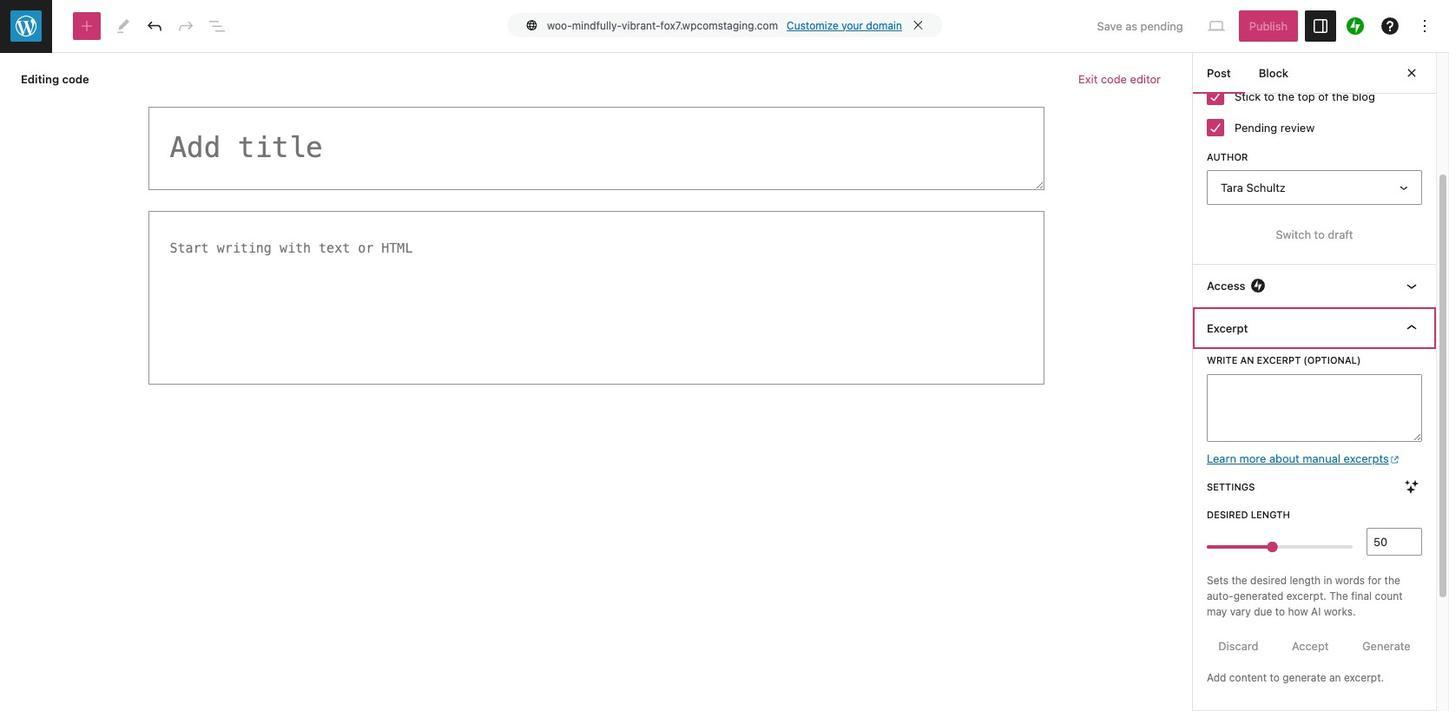 Task type: locate. For each thing, give the bounding box(es) containing it.
publish
[[1249, 19, 1288, 33]]

fox7.wpcomstaging.com
[[660, 19, 778, 32]]

mindfully-
[[572, 19, 622, 32]]

Pending review checkbox
[[1207, 119, 1224, 137]]

to right the due
[[1275, 605, 1285, 618]]

1 horizontal spatial code
[[1101, 72, 1127, 86]]

excerpt button
[[1193, 308, 1436, 349]]

works.
[[1324, 605, 1356, 618]]

code right exit
[[1101, 72, 1127, 86]]

desired length
[[1207, 509, 1290, 520]]

generate
[[1362, 639, 1411, 653]]

code inside button
[[1101, 72, 1127, 86]]

the right of
[[1332, 90, 1349, 103]]

author
[[1207, 151, 1248, 162]]

may
[[1207, 605, 1227, 618]]

woo-mindfully-vibrant-fox7.wpcomstaging.com customize your domain
[[547, 19, 902, 32]]

an
[[1240, 355, 1254, 366], [1329, 671, 1341, 684]]

code
[[62, 72, 89, 86], [1101, 72, 1127, 86]]

save as pending button
[[1087, 10, 1194, 42]]

save
[[1097, 19, 1122, 33]]

editor
[[1130, 72, 1161, 86]]

excerpt
[[1257, 355, 1301, 366]]

learn more about manual excerpts
[[1207, 451, 1389, 465]]

switch
[[1276, 228, 1311, 242]]

1 vertical spatial excerpt.
[[1344, 671, 1384, 684]]

1 horizontal spatial excerpt.
[[1344, 671, 1384, 684]]

vary
[[1230, 605, 1251, 618]]

code right editing
[[62, 72, 89, 86]]

the up count
[[1384, 574, 1400, 587]]

2 code from the left
[[1101, 72, 1127, 86]]

generate
[[1283, 671, 1326, 684]]

discard button
[[1208, 631, 1269, 662]]

draft
[[1328, 228, 1353, 242]]

as
[[1125, 19, 1137, 33]]

in
[[1324, 574, 1332, 587]]

switch to draft
[[1276, 228, 1353, 242]]

manual
[[1303, 451, 1341, 465]]

editing code
[[21, 72, 89, 86]]

add
[[1207, 671, 1226, 684]]

1 vertical spatial length
[[1290, 574, 1321, 587]]

excerpt
[[1207, 322, 1248, 335]]

the
[[1329, 590, 1348, 603]]

length left in
[[1290, 574, 1321, 587]]

0 horizontal spatial excerpt.
[[1286, 590, 1327, 603]]

due
[[1254, 605, 1272, 618]]

access
[[1207, 279, 1245, 293]]

accept
[[1292, 639, 1329, 653]]

publish button
[[1239, 10, 1298, 42]]

0 horizontal spatial code
[[62, 72, 89, 86]]

0 horizontal spatial an
[[1240, 355, 1254, 366]]

sets
[[1207, 574, 1229, 587]]

to inside sets the desired length in words for the auto-generated excerpt. the final count may vary due to how ai works.
[[1275, 605, 1285, 618]]

editing
[[21, 72, 59, 86]]

advanced ai options image
[[1401, 477, 1422, 497]]

block button
[[1245, 52, 1302, 94]]

ai
[[1311, 605, 1321, 618]]

an right write
[[1240, 355, 1254, 366]]

0 vertical spatial excerpt.
[[1286, 590, 1327, 603]]

length
[[1251, 509, 1290, 520], [1290, 574, 1321, 587]]

to left 'draft' at the top right of the page
[[1314, 228, 1325, 242]]

preview image
[[1206, 16, 1227, 36]]

excerpt. up how
[[1286, 590, 1327, 603]]

Write an excerpt (optional) text field
[[1207, 374, 1422, 442]]

excerpt.
[[1286, 590, 1327, 603], [1344, 671, 1384, 684]]

switch to draft button
[[1207, 219, 1422, 250]]

excerpt. down generate
[[1344, 671, 1384, 684]]

code for exit
[[1101, 72, 1127, 86]]

post button
[[1193, 52, 1245, 94]]

save as pending
[[1097, 19, 1183, 33]]

the right sets
[[1231, 574, 1247, 587]]

exit code editor
[[1078, 72, 1161, 86]]

domain
[[866, 19, 902, 32]]

the
[[1278, 90, 1295, 103], [1332, 90, 1349, 103], [1231, 574, 1247, 587], [1384, 574, 1400, 587]]

about
[[1269, 451, 1299, 465]]

post
[[1207, 66, 1231, 80]]

1 code from the left
[[62, 72, 89, 86]]

1 horizontal spatial an
[[1329, 671, 1341, 684]]

length right desired on the right of the page
[[1251, 509, 1290, 520]]

0 vertical spatial an
[[1240, 355, 1254, 366]]

to inside button
[[1314, 228, 1325, 242]]

generated
[[1233, 590, 1284, 603]]

(optional)
[[1303, 355, 1361, 366]]

to
[[1264, 90, 1274, 103], [1314, 228, 1325, 242], [1275, 605, 1285, 618], [1270, 671, 1280, 684]]

close settings image
[[1401, 63, 1422, 83]]

an right generate
[[1329, 671, 1341, 684]]

vibrant-
[[622, 19, 660, 32]]

accept button
[[1281, 631, 1339, 662]]



Task type: describe. For each thing, give the bounding box(es) containing it.
count
[[1375, 590, 1403, 603]]

0 vertical spatial length
[[1251, 509, 1290, 520]]

jetpack image
[[1347, 17, 1364, 35]]

write an excerpt (optional)
[[1207, 355, 1361, 366]]

desired
[[1250, 574, 1287, 587]]

to right stick
[[1264, 90, 1274, 103]]

review
[[1280, 121, 1315, 135]]

content
[[1229, 671, 1267, 684]]

Stick to the top of the blog checkbox
[[1207, 88, 1224, 105]]

redo image
[[175, 16, 196, 36]]

customize your domain button
[[787, 19, 902, 32]]

pending
[[1140, 19, 1183, 33]]

woo-
[[547, 19, 572, 32]]

words
[[1335, 574, 1365, 587]]

desired
[[1207, 509, 1248, 520]]

block
[[1259, 66, 1289, 80]]

settings
[[1207, 481, 1255, 493]]

excerpts
[[1344, 451, 1389, 465]]

access button
[[1193, 265, 1436, 307]]

url
[[1207, 58, 1229, 72]]

help image
[[1380, 16, 1400, 36]]

to right content
[[1270, 671, 1280, 684]]

final
[[1351, 590, 1372, 603]]

auto-
[[1207, 590, 1233, 603]]

the left top
[[1278, 90, 1295, 103]]

1 vertical spatial an
[[1329, 671, 1341, 684]]

Start writing with text or HTML text field
[[148, 211, 1044, 384]]

of
[[1318, 90, 1329, 103]]

code for editing
[[62, 72, 89, 86]]

learn more about manual excerpts link
[[1207, 451, 1400, 465]]

pending
[[1235, 121, 1277, 135]]

how
[[1288, 605, 1308, 618]]

stick
[[1235, 90, 1261, 103]]

blog
[[1352, 90, 1375, 103]]

exit
[[1078, 72, 1098, 86]]

your
[[841, 19, 863, 32]]

sets the desired length in words for the auto-generated excerpt. the final count may vary due to how ai works.
[[1207, 574, 1403, 618]]

pending review
[[1235, 121, 1315, 135]]

undo image
[[144, 16, 165, 36]]

generate button
[[1352, 631, 1421, 662]]

top
[[1298, 90, 1315, 103]]

editor settings region
[[1192, 0, 1449, 711]]

more
[[1239, 451, 1266, 465]]

length inside sets the desired length in words for the auto-generated excerpt. the final count may vary due to how ai works.
[[1290, 574, 1321, 587]]

excerpt. inside sets the desired length in words for the auto-generated excerpt. the final count may vary due to how ai works.
[[1286, 590, 1327, 603]]

settings image
[[1310, 16, 1331, 36]]

learn
[[1207, 451, 1236, 465]]

discard
[[1218, 639, 1258, 653]]

add content to generate an excerpt.
[[1207, 671, 1384, 684]]

stick to the top of the blog
[[1235, 90, 1375, 103]]

customize
[[787, 19, 839, 32]]

Desired length number field
[[1367, 528, 1422, 556]]

exit code editor button
[[1068, 63, 1171, 95]]

for
[[1368, 574, 1381, 587]]

Add title text field
[[148, 107, 1044, 190]]

write
[[1207, 355, 1238, 366]]

options image
[[1414, 16, 1435, 36]]



Task type: vqa. For each thing, say whether or not it's contained in the screenshot.
Publish dropdown button
yes



